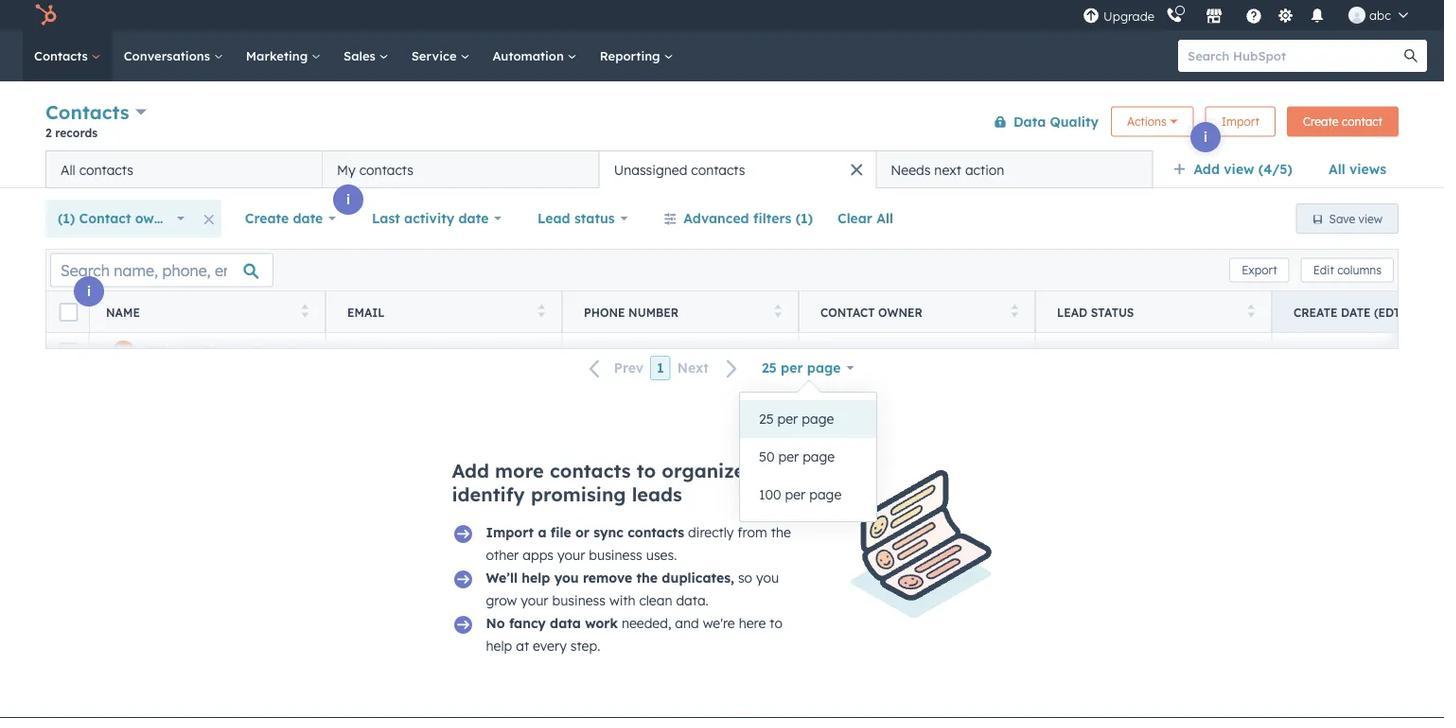 Task type: describe. For each thing, give the bounding box(es) containing it.
2 - from the left
[[591, 344, 596, 360]]

yesterday
[[1295, 344, 1357, 360]]

here
[[739, 615, 766, 632]]

identify
[[452, 483, 525, 506]]

you inside so you grow your business with clean data.
[[756, 570, 779, 586]]

calling icon image
[[1166, 7, 1183, 24]]

next
[[677, 360, 709, 376]]

prev button
[[578, 356, 650, 381]]

advanced filters (1) button
[[651, 200, 825, 238]]

date inside create date popup button
[[293, 210, 323, 227]]

marketing link
[[235, 30, 332, 81]]

all views link
[[1316, 150, 1399, 188]]

import a file or sync contacts
[[486, 524, 684, 541]]

settings image
[[1277, 8, 1294, 25]]

remove
[[583, 570, 632, 586]]

press to sort. image for phone
[[775, 304, 782, 318]]

contacts inside 'contacts' link
[[34, 48, 92, 63]]

contacts up "uses."
[[628, 524, 684, 541]]

your inside so you grow your business with clean data.
[[521, 592, 549, 609]]

contact)
[[305, 344, 362, 360]]

my contacts button
[[322, 150, 599, 188]]

create for create contact
[[1303, 115, 1339, 129]]

from
[[738, 524, 767, 541]]

hubspot image
[[34, 4, 57, 27]]

the inside directly from the other apps your business uses.
[[771, 524, 791, 541]]

Search HubSpot search field
[[1178, 40, 1410, 72]]

contacts inside add more contacts to organize and identify promising leads
[[550, 459, 631, 483]]

1 you from the left
[[554, 570, 579, 586]]

50
[[759, 449, 775, 465]]

1 - from the left
[[585, 344, 591, 360]]

search image
[[1405, 49, 1418, 62]]

export
[[1242, 263, 1277, 277]]

create contact button
[[1287, 106, 1399, 137]]

create date (edt)
[[1294, 305, 1405, 319]]

needs
[[891, 161, 931, 178]]

(1) inside popup button
[[58, 210, 75, 227]]

clear all
[[838, 210, 893, 227]]

100 per page
[[759, 486, 842, 503]]

clear
[[838, 210, 873, 227]]

work
[[585, 615, 618, 632]]

unassigned for unassigned
[[822, 344, 896, 360]]

contact inside popup button
[[79, 210, 131, 227]]

press to sort. element for phone number
[[775, 304, 782, 320]]

with
[[609, 592, 636, 609]]

50 per page
[[759, 449, 835, 465]]

clean
[[639, 592, 672, 609]]

Search name, phone, email addresses, or company search field
[[50, 253, 274, 287]]

help button
[[1238, 0, 1270, 30]]

lead status
[[538, 210, 615, 227]]

add more contacts to organize and identify promising leads
[[452, 459, 787, 506]]

view for save
[[1359, 212, 1383, 226]]

all contacts
[[61, 161, 133, 178]]

edit
[[1313, 263, 1334, 277]]

contacts button
[[45, 98, 147, 126]]

save view
[[1329, 212, 1383, 226]]

2 -- from the left
[[1059, 344, 1069, 360]]

export button
[[1230, 258, 1290, 283]]

upgrade image
[[1083, 8, 1100, 25]]

reporting
[[600, 48, 664, 63]]

lead for lead status
[[538, 210, 570, 227]]

quality
[[1050, 113, 1099, 130]]

promising
[[531, 483, 626, 506]]

automation link
[[481, 30, 588, 81]]

create date button
[[233, 200, 348, 238]]

unassigned contacts button
[[599, 150, 876, 188]]

sales link
[[332, 30, 400, 81]]

0 vertical spatial i
[[1204, 129, 1208, 145]]

create for create date (edt)
[[1294, 305, 1338, 319]]

25 inside 25 per page button
[[759, 411, 774, 427]]

25 per page button
[[740, 400, 876, 438]]

create contact
[[1303, 115, 1383, 129]]

marketplaces button
[[1194, 0, 1234, 30]]

duplicates,
[[662, 570, 734, 586]]

so
[[738, 570, 753, 586]]

a
[[538, 524, 547, 541]]

grow
[[486, 592, 517, 609]]

we'll
[[486, 570, 518, 586]]

press to sort. image for contact
[[1011, 304, 1018, 318]]

last
[[372, 210, 400, 227]]

per inside popup button
[[781, 360, 803, 376]]

upgrade
[[1104, 9, 1155, 24]]

1 press to sort. element from the left
[[301, 304, 309, 320]]

settings link
[[1274, 5, 1298, 25]]

status
[[1091, 305, 1134, 319]]

brian
[[146, 344, 182, 360]]

press to sort. image
[[301, 304, 309, 318]]

directly from the other apps your business uses.
[[486, 524, 791, 564]]

conversations link
[[112, 30, 235, 81]]

date
[[1341, 305, 1371, 319]]

add view (4/5)
[[1194, 161, 1293, 177]]

1 press to sort. image from the left
[[538, 304, 545, 318]]

bh@hubspot.com button
[[326, 333, 562, 371]]

lead for lead status
[[1057, 305, 1088, 319]]

per for 50 per page button
[[778, 449, 799, 465]]

email
[[347, 305, 385, 319]]

directly
[[688, 524, 734, 541]]

phone number
[[584, 305, 679, 319]]

sync
[[594, 524, 624, 541]]

your inside directly from the other apps your business uses.
[[557, 547, 585, 564]]

lead status button
[[525, 200, 640, 238]]

unassigned for unassigned contacts
[[614, 161, 687, 178]]

to inside add more contacts to organize and identify promising leads
[[637, 459, 656, 483]]

data
[[1014, 113, 1046, 130]]

1 horizontal spatial owner
[[878, 305, 923, 319]]

all views
[[1329, 161, 1387, 177]]

edit columns
[[1313, 263, 1382, 277]]

notifications button
[[1301, 0, 1334, 30]]

0 vertical spatial help
[[522, 570, 550, 586]]

business inside so you grow your business with clean data.
[[552, 592, 606, 609]]

pagination navigation
[[578, 356, 749, 381]]

reporting link
[[588, 30, 685, 81]]

records
[[55, 125, 98, 140]]

abc button
[[1337, 0, 1420, 30]]

add for add more contacts to organize and identify promising leads
[[452, 459, 489, 483]]

view for add
[[1224, 161, 1255, 177]]

(1) inside button
[[796, 210, 813, 227]]

data.
[[676, 592, 709, 609]]

0 horizontal spatial i button
[[74, 276, 104, 307]]

no fancy data work
[[486, 615, 618, 632]]

organize
[[662, 459, 745, 483]]

0 horizontal spatial i
[[87, 283, 91, 300]]

step.
[[570, 638, 600, 654]]

owner inside (1) contact owner popup button
[[135, 210, 176, 227]]

all for all views
[[1329, 161, 1346, 177]]

0 vertical spatial at
[[1361, 344, 1374, 360]]

page for 100 per page button
[[809, 486, 842, 503]]

per for 100 per page button
[[785, 486, 806, 503]]

we'll help you remove the duplicates,
[[486, 570, 734, 586]]

press to sort. element for contact owner
[[1011, 304, 1018, 320]]



Task type: vqa. For each thing, say whether or not it's contained in the screenshot.


Task type: locate. For each thing, give the bounding box(es) containing it.
contacts for all contacts
[[79, 161, 133, 178]]

1 horizontal spatial date
[[459, 210, 489, 227]]

1 vertical spatial owner
[[878, 305, 923, 319]]

1 vertical spatial import
[[486, 524, 534, 541]]

bh@hubspot.com
[[349, 344, 464, 360]]

page inside 25 per page button
[[802, 411, 834, 427]]

press to sort. element for lead status
[[1248, 304, 1255, 320]]

press to sort. element down export
[[1248, 304, 1255, 320]]

25 per page button
[[749, 349, 866, 387]]

1 vertical spatial at
[[516, 638, 529, 654]]

contacts for unassigned contacts
[[691, 161, 745, 178]]

1 horizontal spatial the
[[771, 524, 791, 541]]

press to sort. image down export
[[1248, 304, 1255, 318]]

data quality button
[[981, 103, 1100, 141]]

1 vertical spatial unassigned
[[822, 344, 896, 360]]

create date
[[245, 210, 323, 227]]

owner up 'search name, phone, email addresses, or company' search field
[[135, 210, 176, 227]]

apps
[[523, 547, 554, 564]]

all inside button
[[877, 210, 893, 227]]

lead
[[538, 210, 570, 227], [1057, 305, 1088, 319]]

save view button
[[1296, 203, 1399, 234]]

press to sort. image up 25 per page popup button
[[775, 304, 782, 318]]

1 button
[[650, 356, 671, 380]]

1 vertical spatial your
[[521, 592, 549, 609]]

action
[[965, 161, 1004, 178]]

phone
[[584, 305, 625, 319]]

date right activity
[[459, 210, 489, 227]]

0 horizontal spatial at
[[516, 638, 529, 654]]

0 vertical spatial view
[[1224, 161, 1255, 177]]

0 horizontal spatial all
[[61, 161, 75, 178]]

2 (1) from the left
[[796, 210, 813, 227]]

import up add view (4/5)
[[1222, 115, 1260, 129]]

i button up add view (4/5)
[[1191, 122, 1221, 152]]

business up data
[[552, 592, 606, 609]]

1 vertical spatial view
[[1359, 212, 1383, 226]]

contact up 25 per page popup button
[[821, 305, 875, 319]]

2 date from the left
[[459, 210, 489, 227]]

help inside needed, and we're here to help at every step.
[[486, 638, 512, 654]]

(1) right filters
[[796, 210, 813, 227]]

0 vertical spatial owner
[[135, 210, 176, 227]]

1 horizontal spatial --
[[1059, 344, 1069, 360]]

and inside needed, and we're here to help at every step.
[[675, 615, 699, 632]]

25 per page
[[762, 360, 841, 376], [759, 411, 834, 427]]

0 vertical spatial lead
[[538, 210, 570, 227]]

add left more
[[452, 459, 489, 483]]

0 vertical spatial 25 per page
[[762, 360, 841, 376]]

0 vertical spatial the
[[771, 524, 791, 541]]

(1) down 'all contacts'
[[58, 210, 75, 227]]

you left remove
[[554, 570, 579, 586]]

i up add view (4/5) popup button
[[1204, 129, 1208, 145]]

unassigned down contact owner
[[822, 344, 896, 360]]

1 vertical spatial business
[[552, 592, 606, 609]]

0 horizontal spatial (1)
[[58, 210, 75, 227]]

columns
[[1338, 263, 1382, 277]]

all left views in the right of the page
[[1329, 161, 1346, 177]]

2
[[45, 125, 52, 140]]

contacts
[[34, 48, 92, 63], [45, 100, 129, 124]]

number
[[629, 305, 679, 319]]

at inside needed, and we're here to help at every step.
[[516, 638, 529, 654]]

1 vertical spatial i
[[346, 191, 350, 208]]

and down data.
[[675, 615, 699, 632]]

contacts down 'hubspot' "link"
[[34, 48, 92, 63]]

all contacts button
[[45, 150, 322, 188]]

1 vertical spatial contact
[[821, 305, 875, 319]]

2 vertical spatial create
[[1294, 305, 1338, 319]]

view inside popup button
[[1224, 161, 1255, 177]]

2 horizontal spatial i
[[1204, 129, 1208, 145]]

0 horizontal spatial date
[[293, 210, 323, 227]]

25 per page inside popup button
[[762, 360, 841, 376]]

views
[[1350, 161, 1387, 177]]

so you grow your business with clean data.
[[486, 570, 779, 609]]

0 vertical spatial import
[[1222, 115, 1260, 129]]

1 vertical spatial create
[[245, 210, 289, 227]]

i button down my
[[333, 185, 363, 215]]

bh@hubspot.com link
[[349, 344, 464, 360]]

my contacts
[[337, 161, 414, 178]]

contact
[[79, 210, 131, 227], [821, 305, 875, 319]]

0 vertical spatial i button
[[1191, 122, 1221, 152]]

25 up 50
[[759, 411, 774, 427]]

0 vertical spatial contact
[[79, 210, 131, 227]]

1 vertical spatial the
[[637, 570, 658, 586]]

press to sort. element
[[301, 304, 309, 320], [538, 304, 545, 320], [775, 304, 782, 320], [1011, 304, 1018, 320], [1248, 304, 1255, 320]]

per right 100
[[785, 486, 806, 503]]

25 inside 25 per page popup button
[[762, 360, 777, 376]]

file
[[551, 524, 571, 541]]

other
[[486, 547, 519, 564]]

import button
[[1206, 106, 1276, 137]]

contacts inside button
[[79, 161, 133, 178]]

help image
[[1246, 9, 1263, 26]]

0 horizontal spatial add
[[452, 459, 489, 483]]

1 -- button from the left
[[562, 333, 799, 371]]

2 press to sort. image from the left
[[775, 304, 782, 318]]

press to sort. element for email
[[538, 304, 545, 320]]

view inside button
[[1359, 212, 1383, 226]]

press to sort. element up the contact)
[[301, 304, 309, 320]]

25 right next "button"
[[762, 360, 777, 376]]

2 -- button from the left
[[1035, 333, 1272, 371]]

all down 2 records
[[61, 161, 75, 178]]

2 vertical spatial i button
[[74, 276, 104, 307]]

unassigned button
[[799, 333, 1035, 371]]

you
[[554, 570, 579, 586], [756, 570, 779, 586]]

the up the clean
[[637, 570, 658, 586]]

contacts
[[79, 161, 133, 178], [359, 161, 414, 178], [691, 161, 745, 178], [550, 459, 631, 483], [628, 524, 684, 541]]

(sample
[[246, 344, 301, 360]]

2 horizontal spatial i button
[[1191, 122, 1221, 152]]

menu
[[1081, 0, 1422, 30]]

contacts down contacts banner
[[691, 161, 745, 178]]

i button left name
[[74, 276, 104, 307]]

my
[[337, 161, 356, 178]]

business
[[589, 547, 642, 564], [552, 592, 606, 609]]

0 horizontal spatial and
[[675, 615, 699, 632]]

page down 25 per page button
[[803, 449, 835, 465]]

contacts right my
[[359, 161, 414, 178]]

lead inside popup button
[[538, 210, 570, 227]]

1 horizontal spatial import
[[1222, 115, 1260, 129]]

100
[[759, 486, 781, 503]]

gary orlando image
[[1349, 7, 1366, 24]]

press to sort. image
[[538, 304, 545, 318], [775, 304, 782, 318], [1011, 304, 1018, 318], [1248, 304, 1255, 318]]

3 press to sort. image from the left
[[1011, 304, 1018, 318]]

-- left the prev
[[585, 344, 596, 360]]

contacts banner
[[45, 97, 1399, 150]]

press to sort. image for lead
[[1248, 304, 1255, 318]]

advanced filters (1)
[[684, 210, 813, 227]]

0 horizontal spatial contact
[[79, 210, 131, 227]]

more
[[495, 459, 544, 483]]

0 horizontal spatial lead
[[538, 210, 570, 227]]

contacts up import a file or sync contacts
[[550, 459, 631, 483]]

0 horizontal spatial owner
[[135, 210, 176, 227]]

brian halligan (sample contact) link
[[146, 344, 362, 360]]

per up 50 per page
[[778, 411, 798, 427]]

0 horizontal spatial you
[[554, 570, 579, 586]]

0 vertical spatial create
[[1303, 115, 1339, 129]]

to inside needed, and we're here to help at every step.
[[770, 615, 783, 632]]

0 horizontal spatial the
[[637, 570, 658, 586]]

page up 25 per page button
[[807, 360, 841, 376]]

fancy
[[509, 615, 546, 632]]

page inside 50 per page button
[[803, 449, 835, 465]]

1 horizontal spatial all
[[877, 210, 893, 227]]

uses.
[[646, 547, 677, 564]]

1 horizontal spatial to
[[770, 615, 783, 632]]

next button
[[671, 356, 749, 381]]

contacts link
[[23, 30, 112, 81]]

page for 50 per page button
[[803, 449, 835, 465]]

view left (4/5)
[[1224, 161, 1255, 177]]

1 vertical spatial add
[[452, 459, 489, 483]]

0 horizontal spatial help
[[486, 638, 512, 654]]

1 vertical spatial 25 per page
[[759, 411, 834, 427]]

import for import
[[1222, 115, 1260, 129]]

0 horizontal spatial -- button
[[562, 333, 799, 371]]

needed,
[[622, 615, 671, 632]]

-- down 'lead status'
[[1059, 344, 1069, 360]]

contact down 'all contacts'
[[79, 210, 131, 227]]

import up other
[[486, 524, 534, 541]]

1 horizontal spatial view
[[1359, 212, 1383, 226]]

to right here
[[770, 615, 783, 632]]

25 per page inside button
[[759, 411, 834, 427]]

clear all button
[[825, 200, 906, 238]]

the right the from
[[771, 524, 791, 541]]

1 horizontal spatial contact
[[821, 305, 875, 319]]

add inside popup button
[[1194, 161, 1220, 177]]

0 horizontal spatial unassigned
[[614, 161, 687, 178]]

notifications image
[[1309, 9, 1326, 26]]

business up we'll help you remove the duplicates,
[[589, 547, 642, 564]]

all inside button
[[61, 161, 75, 178]]

page inside 100 per page button
[[809, 486, 842, 503]]

name
[[106, 305, 140, 319]]

and inside add more contacts to organize and identify promising leads
[[751, 459, 787, 483]]

to
[[637, 459, 656, 483], [770, 615, 783, 632]]

0 vertical spatial business
[[589, 547, 642, 564]]

all right clear
[[877, 210, 893, 227]]

sales
[[344, 48, 379, 63]]

abc
[[1370, 7, 1391, 23]]

0 vertical spatial contacts
[[34, 48, 92, 63]]

data
[[550, 615, 581, 632]]

view right save
[[1359, 212, 1383, 226]]

add inside add more contacts to organize and identify promising leads
[[452, 459, 489, 483]]

unassigned
[[614, 161, 687, 178], [822, 344, 896, 360]]

unassigned up status
[[614, 161, 687, 178]]

1 horizontal spatial help
[[522, 570, 550, 586]]

contacts down records at the left top
[[79, 161, 133, 178]]

0 vertical spatial to
[[637, 459, 656, 483]]

1 vertical spatial i button
[[333, 185, 363, 215]]

or
[[575, 524, 590, 541]]

import inside "button"
[[1222, 115, 1260, 129]]

status
[[574, 210, 615, 227]]

your up fancy
[[521, 592, 549, 609]]

create inside create contact button
[[1303, 115, 1339, 129]]

press to sort. image left 'lead status'
[[1011, 304, 1018, 318]]

contacts for my contacts
[[359, 161, 414, 178]]

1 horizontal spatial (1)
[[796, 210, 813, 227]]

1 horizontal spatial at
[[1361, 344, 1374, 360]]

i down my
[[346, 191, 350, 208]]

page for 25 per page button
[[802, 411, 834, 427]]

edit columns button
[[1301, 258, 1394, 283]]

automation
[[493, 48, 568, 63]]

search button
[[1395, 40, 1427, 72]]

marketing
[[246, 48, 311, 63]]

at down fancy
[[516, 638, 529, 654]]

2 horizontal spatial all
[[1329, 161, 1346, 177]]

help down no at the left bottom
[[486, 638, 512, 654]]

page up 50 per page button
[[802, 411, 834, 427]]

4 press to sort. image from the left
[[1248, 304, 1255, 318]]

halligan
[[186, 344, 242, 360]]

contacts up records at the left top
[[45, 100, 129, 124]]

to left organize on the bottom of page
[[637, 459, 656, 483]]

press to sort. element left 'lead status'
[[1011, 304, 1018, 320]]

1 vertical spatial and
[[675, 615, 699, 632]]

1 date from the left
[[293, 210, 323, 227]]

0 horizontal spatial to
[[637, 459, 656, 483]]

0 vertical spatial your
[[557, 547, 585, 564]]

per for 25 per page button
[[778, 411, 798, 427]]

date inside last activity date popup button
[[459, 210, 489, 227]]

leads
[[632, 483, 682, 506]]

2 you from the left
[[756, 570, 779, 586]]

1 horizontal spatial and
[[751, 459, 787, 483]]

press to sort. element left phone at left
[[538, 304, 545, 320]]

1 horizontal spatial unassigned
[[822, 344, 896, 360]]

(1) contact owner button
[[45, 200, 197, 238]]

(edt)
[[1374, 305, 1405, 319]]

owner up unassigned button
[[878, 305, 923, 319]]

date
[[293, 210, 323, 227], [459, 210, 489, 227]]

1 -- from the left
[[585, 344, 596, 360]]

1 horizontal spatial lead
[[1057, 305, 1088, 319]]

1 horizontal spatial your
[[557, 547, 585, 564]]

all
[[1329, 161, 1346, 177], [61, 161, 75, 178], [877, 210, 893, 227]]

3 press to sort. element from the left
[[775, 304, 782, 320]]

5 press to sort. element from the left
[[1248, 304, 1255, 320]]

import for import a file or sync contacts
[[486, 524, 534, 541]]

marketplaces image
[[1206, 9, 1223, 26]]

at left 5:46 at the right of page
[[1361, 344, 1374, 360]]

1
[[657, 360, 664, 376]]

add for add view (4/5)
[[1194, 161, 1220, 177]]

0 vertical spatial 25
[[762, 360, 777, 376]]

press to sort. image left phone at left
[[538, 304, 545, 318]]

date left last
[[293, 210, 323, 227]]

1 (1) from the left
[[58, 210, 75, 227]]

0 horizontal spatial view
[[1224, 161, 1255, 177]]

service link
[[400, 30, 481, 81]]

0 vertical spatial and
[[751, 459, 787, 483]]

-
[[585, 344, 591, 360], [591, 344, 596, 360], [1059, 344, 1064, 360], [1064, 344, 1069, 360]]

per
[[781, 360, 803, 376], [778, 411, 798, 427], [778, 449, 799, 465], [785, 486, 806, 503]]

4 - from the left
[[1064, 344, 1069, 360]]

25 per page up 25 per page button
[[762, 360, 841, 376]]

and up 100
[[751, 459, 787, 483]]

2 vertical spatial i
[[87, 283, 91, 300]]

(1)
[[58, 210, 75, 227], [796, 210, 813, 227]]

25 per page up 50 per page
[[759, 411, 834, 427]]

view
[[1224, 161, 1255, 177], [1359, 212, 1383, 226]]

1 vertical spatial contacts
[[45, 100, 129, 124]]

1 horizontal spatial i
[[346, 191, 350, 208]]

all for all contacts
[[61, 161, 75, 178]]

add down "import" "button"
[[1194, 161, 1220, 177]]

press to sort. element up 25 per page popup button
[[775, 304, 782, 320]]

4 press to sort. element from the left
[[1011, 304, 1018, 320]]

0 horizontal spatial your
[[521, 592, 549, 609]]

page inside 25 per page popup button
[[807, 360, 841, 376]]

1 horizontal spatial add
[[1194, 161, 1220, 177]]

3 - from the left
[[1059, 344, 1064, 360]]

1 vertical spatial to
[[770, 615, 783, 632]]

page down 50 per page button
[[809, 486, 842, 503]]

1 horizontal spatial -- button
[[1035, 333, 1272, 371]]

your down "file"
[[557, 547, 585, 564]]

last activity date button
[[360, 200, 514, 238]]

0 horizontal spatial import
[[486, 524, 534, 541]]

create for create date
[[245, 210, 289, 227]]

menu containing abc
[[1081, 0, 1422, 30]]

0 vertical spatial unassigned
[[614, 161, 687, 178]]

prev
[[614, 360, 644, 376]]

help down "apps"
[[522, 570, 550, 586]]

you right so
[[756, 570, 779, 586]]

contacts inside contacts popup button
[[45, 100, 129, 124]]

create inside create date popup button
[[245, 210, 289, 227]]

1 horizontal spatial i button
[[333, 185, 363, 215]]

1 vertical spatial 25
[[759, 411, 774, 427]]

conversations
[[124, 48, 214, 63]]

1 vertical spatial lead
[[1057, 305, 1088, 319]]

i down (1) contact owner
[[87, 283, 91, 300]]

business inside directly from the other apps your business uses.
[[589, 547, 642, 564]]

0 horizontal spatial --
[[585, 344, 596, 360]]

per up 25 per page button
[[781, 360, 803, 376]]

0 vertical spatial add
[[1194, 161, 1220, 177]]

1 horizontal spatial you
[[756, 570, 779, 586]]

1 vertical spatial help
[[486, 638, 512, 654]]

(4/5)
[[1259, 161, 1293, 177]]

yesterday at 5:46 pm
[[1295, 344, 1427, 360]]

100 per page button
[[740, 476, 876, 514]]

2 press to sort. element from the left
[[538, 304, 545, 320]]

per right 50
[[778, 449, 799, 465]]



